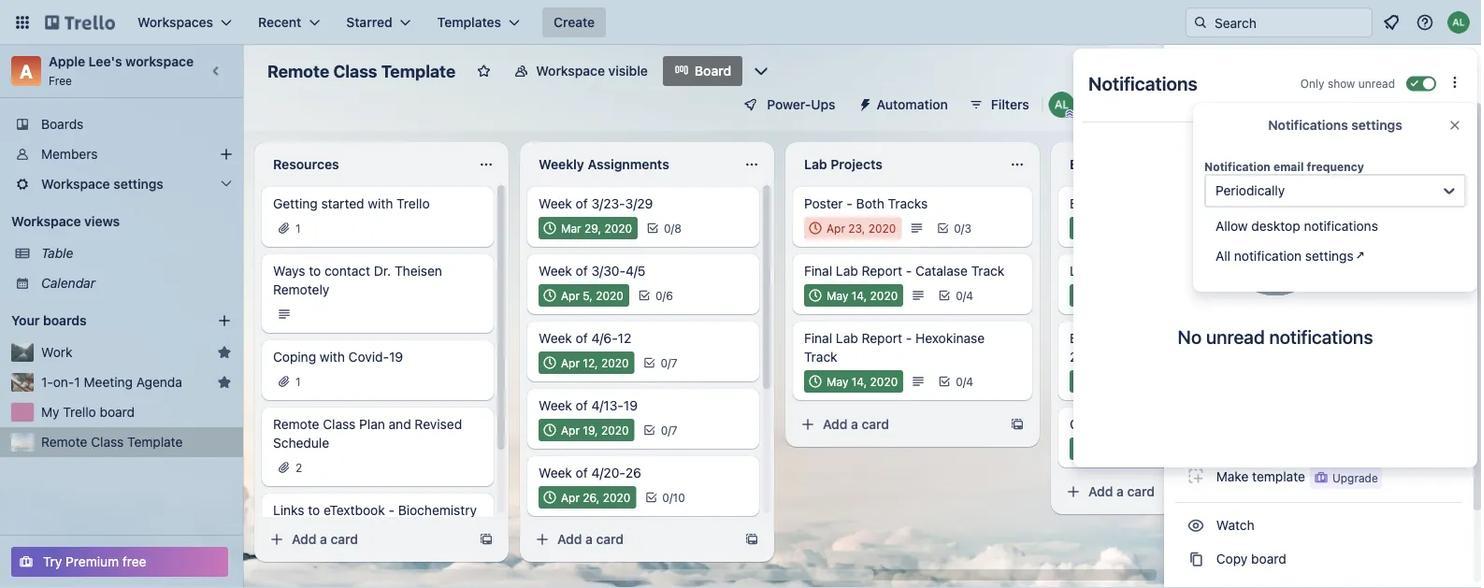 Task type: locate. For each thing, give the bounding box(es) containing it.
coping with covid-19 link
[[273, 348, 483, 367]]

may 14, 2020 for hexokinase
[[827, 375, 898, 388]]

sm image
[[851, 90, 877, 116], [1187, 185, 1206, 204], [1187, 467, 1206, 486]]

1 vertical spatial remote class template
[[41, 435, 183, 450]]

1 inside 1-on-1 meeting agenda button
[[74, 375, 80, 390]]

2 vertical spatial exam
[[1070, 331, 1103, 346]]

1-on-1 meeting agenda
[[41, 375, 182, 390]]

starred icon image
[[217, 345, 232, 360], [217, 375, 232, 390]]

May 14, 2020 checkbox
[[805, 284, 904, 307], [805, 370, 904, 393]]

of for 4/13-
[[576, 398, 588, 414]]

settings link
[[1176, 225, 1463, 255]]

open information menu image
[[1416, 13, 1435, 32]]

table
[[41, 246, 73, 261]]

a down optional
[[1117, 484, 1124, 500]]

Apr 12, 2020 checkbox
[[539, 352, 635, 374]]

0 vertical spatial exam
[[1070, 196, 1103, 211]]

unread
[[1359, 77, 1396, 90], [1207, 326, 1266, 348]]

apr inside checkbox
[[561, 289, 580, 302]]

2020 inside apr 23, 2020 option
[[869, 222, 897, 235]]

4 of from the top
[[576, 398, 588, 414]]

add a card down 'etextbook'
[[292, 532, 358, 547]]

1 vertical spatial 12,
[[583, 356, 598, 370]]

sm image for watch
[[1187, 516, 1206, 535]]

1 vertical spatial class
[[323, 417, 356, 432]]

2 vertical spatial sm image
[[1187, 467, 1206, 486]]

0 vertical spatial notifications
[[1305, 218, 1379, 234]]

0 down catalase
[[956, 289, 963, 302]]

to up remotely
[[309, 263, 321, 279]]

ch. right 3:
[[1122, 331, 1142, 346]]

workspace navigation collapse icon image
[[204, 58, 230, 84]]

class inside remote class plan and revised schedule
[[323, 417, 356, 432]]

remote inside remote class plan and revised schedule
[[273, 417, 319, 432]]

8 down week of 3/23-3/29 link
[[675, 222, 682, 235]]

of up apr 26, 2020 option
[[576, 465, 588, 481]]

a
[[20, 60, 33, 82]]

board inside button
[[1282, 119, 1318, 135]]

/ down the week of 4/13-19 link
[[668, 424, 672, 437]]

sm image inside automation link
[[1187, 332, 1206, 351]]

1 vertical spatial board
[[100, 405, 135, 420]]

may 14, 2020 down final lab report - catalase track
[[827, 289, 898, 302]]

0 horizontal spatial apple lee (applelee29) image
[[1049, 92, 1076, 118]]

0 / 7
[[661, 356, 678, 370], [661, 424, 678, 437]]

19 down ways to contact dr. theisen remotely link
[[389, 349, 403, 365]]

2 may 14, 2020 checkbox from the top
[[805, 370, 904, 393]]

1 horizontal spatial remote class template
[[268, 61, 456, 81]]

5 sm image from the top
[[1187, 550, 1206, 569]]

board inside "link"
[[100, 405, 135, 420]]

1 vertical spatial template
[[127, 435, 183, 450]]

sm image for archived items
[[1187, 185, 1206, 204]]

may for final lab report - catalase track
[[827, 289, 849, 302]]

settings inside workspace settings popup button
[[113, 176, 164, 192]]

a for week of 4/6-12
[[586, 532, 593, 547]]

4 down hexokinase
[[967, 375, 974, 388]]

add a card down retake
[[1089, 484, 1155, 500]]

apr 12, 2020
[[561, 356, 629, 370]]

0 vertical spatial notifications
[[1089, 72, 1198, 94]]

final inside final lab report - hexokinase track
[[805, 331, 833, 346]]

star or unstar board image
[[476, 64, 491, 79]]

1 14, from the top
[[852, 289, 867, 302]]

1 horizontal spatial with
[[368, 196, 393, 211]]

1 vertical spatial final
[[805, 331, 833, 346]]

4/6-
[[592, 331, 618, 346]]

1 may 14, 2020 from the top
[[827, 289, 898, 302]]

5 week from the top
[[539, 465, 572, 481]]

0 horizontal spatial and
[[389, 417, 411, 432]]

0 down the week of 4/13-19 link
[[661, 424, 668, 437]]

2 horizontal spatial create from template… image
[[1010, 417, 1025, 432]]

26
[[626, 465, 642, 481]]

sm image right 5- at the top right of page
[[1187, 185, 1206, 204]]

1 vertical spatial automation
[[1213, 334, 1286, 349]]

2 may from the top
[[827, 375, 849, 388]]

1 week from the top
[[539, 196, 572, 211]]

- inside final lab report - hexokinase track
[[906, 331, 912, 346]]

to for etextbook
[[308, 503, 320, 518]]

week of 3/30-4/5
[[539, 263, 646, 279]]

periodically
[[1216, 183, 1286, 198]]

2 sm image from the top
[[1187, 231, 1206, 250]]

apr
[[827, 222, 846, 235], [561, 289, 580, 302], [561, 356, 580, 370], [561, 424, 580, 437], [561, 491, 580, 504]]

apr left 26,
[[561, 491, 580, 504]]

2 of from the top
[[576, 263, 588, 279]]

getting
[[273, 196, 318, 211]]

2020 right 5,
[[596, 289, 624, 302]]

report left hexokinase
[[862, 331, 903, 346]]

notifications inside "button"
[[1305, 218, 1379, 234]]

poster
[[805, 196, 844, 211]]

sm image inside watch link
[[1187, 516, 1206, 535]]

apr left 23,
[[827, 222, 846, 235]]

1 vertical spatial exam
[[1096, 263, 1129, 279]]

card for week of 4/6-12
[[596, 532, 624, 547]]

0 vertical spatial 7
[[671, 356, 678, 370]]

0 vertical spatial board
[[1282, 119, 1318, 135]]

2020 for final lab report - hexokinase track
[[871, 375, 898, 388]]

may 14, 2020 checkbox down final lab report - hexokinase track
[[805, 370, 904, 393]]

1
[[296, 222, 301, 235], [74, 375, 80, 390], [296, 375, 301, 388]]

1 vertical spatial settings
[[113, 176, 164, 192]]

0 vertical spatial track
[[972, 263, 1005, 279]]

1 horizontal spatial and
[[1228, 331, 1250, 346]]

add a card for coping with covid-19
[[292, 532, 358, 547]]

may down final lab report - hexokinase track
[[827, 375, 849, 388]]

1 vertical spatial 19
[[624, 398, 638, 414]]

15-
[[1187, 331, 1207, 346]]

links
[[273, 503, 305, 518]]

free
[[122, 554, 146, 570]]

sm image inside activity link
[[1187, 152, 1206, 170]]

0 horizontal spatial remote class template
[[41, 435, 183, 450]]

workspace inside button
[[536, 63, 605, 79]]

Board name text field
[[258, 56, 465, 86]]

2 14, from the top
[[852, 375, 867, 388]]

add a card down final lab report - hexokinase track
[[823, 417, 890, 432]]

lee's
[[89, 54, 122, 69]]

- for biochemistry
[[389, 503, 395, 518]]

2 vertical spatial settings
[[1306, 248, 1354, 264]]

sm image inside automation button
[[851, 90, 877, 116]]

sm image for make template
[[1187, 467, 1206, 486]]

workspace for workspace visible
[[536, 63, 605, 79]]

about this board
[[1217, 119, 1318, 135]]

custom
[[1216, 300, 1263, 315]]

0 vertical spatial 12,
[[1166, 331, 1183, 346]]

2020 right 23,
[[869, 222, 897, 235]]

1 vertical spatial sm image
[[1187, 185, 1206, 204]]

sm image right ups
[[851, 90, 877, 116]]

add for coping with covid-19
[[292, 532, 317, 547]]

-
[[847, 196, 853, 211], [906, 263, 912, 279], [906, 331, 912, 346], [389, 503, 395, 518]]

0 left the '3'
[[955, 222, 962, 235]]

boards link
[[0, 109, 243, 139]]

12, down week of 4/6-12
[[583, 356, 598, 370]]

0 / 7 for 12
[[661, 356, 678, 370]]

notifications settings
[[1269, 117, 1403, 133]]

0 vertical spatial starred icon image
[[217, 345, 232, 360]]

automation
[[877, 97, 948, 112], [1213, 334, 1286, 349]]

ch. for 10-
[[1122, 331, 1142, 346]]

2020 inside apr 12, 2020 checkbox
[[601, 356, 629, 370]]

0 notifications image
[[1381, 11, 1403, 34]]

share
[[1107, 97, 1143, 112]]

1 horizontal spatial 8
[[1160, 196, 1168, 211]]

1 vertical spatial track
[[805, 349, 838, 365]]

remote up schedule
[[273, 417, 319, 432]]

week for week of 4/13-19
[[539, 398, 572, 414]]

19 up 'apr 19, 2020'
[[624, 398, 638, 414]]

exam 2: ch. 5-8
[[1070, 196, 1168, 211]]

exam left "2:"
[[1070, 196, 1103, 211]]

7 down week of 4/6-12 link
[[671, 356, 678, 370]]

report inside final lab report - hexokinase track
[[862, 331, 903, 346]]

1 vertical spatial trello
[[63, 405, 96, 420]]

1 horizontal spatial trello
[[397, 196, 430, 211]]

0 horizontal spatial automation
[[877, 97, 948, 112]]

of left 4/6-
[[576, 331, 588, 346]]

1 vertical spatial unread
[[1207, 326, 1266, 348]]

boards
[[43, 313, 87, 328]]

sm image inside settings link
[[1187, 231, 1206, 250]]

trello
[[397, 196, 430, 211], [63, 405, 96, 420]]

3 sm image from the top
[[1187, 332, 1206, 351]]

12
[[618, 331, 632, 346]]

create from template… image for catalase
[[1010, 417, 1025, 432]]

allow desktop notifications
[[1216, 218, 1379, 234]]

1 vertical spatial 4
[[967, 375, 974, 388]]

1 horizontal spatial 12,
[[1166, 331, 1183, 346]]

exam inside exam 3: ch. 10-12, 15-16, and 18- 21
[[1070, 331, 1103, 346]]

8 down exams text box
[[1160, 196, 1168, 211]]

may 14, 2020 down final lab report - hexokinase track
[[827, 375, 898, 388]]

to
[[309, 263, 321, 279], [308, 503, 320, 518]]

1 right 1-
[[74, 375, 80, 390]]

3
[[965, 222, 972, 235]]

week for week of 3/23-3/29
[[539, 196, 572, 211]]

- left catalase
[[906, 263, 912, 279]]

0 horizontal spatial 12,
[[583, 356, 598, 370]]

0 vertical spatial template
[[381, 61, 456, 81]]

0 / 4 for hexokinase
[[956, 375, 974, 388]]

1 vertical spatial and
[[389, 417, 411, 432]]

2 final from the top
[[805, 331, 833, 346]]

0 / 10
[[663, 491, 685, 504]]

add a card button for week of 4/6-12
[[528, 525, 737, 555]]

0 vertical spatial 14,
[[852, 289, 867, 302]]

allow desktop notifications button
[[1205, 211, 1467, 241]]

week up mar
[[539, 196, 572, 211]]

1 vertical spatial may 14, 2020 checkbox
[[805, 370, 904, 393]]

and right 'plan'
[[389, 417, 411, 432]]

sm image left make
[[1187, 467, 1206, 486]]

may 14, 2020 checkbox down final lab report - catalase track
[[805, 284, 904, 307]]

week for week of 3/30-4/5
[[539, 263, 572, 279]]

1 vertical spatial apple lee (applelee29) image
[[1049, 92, 1076, 118]]

add a card button for coping with covid-19
[[262, 525, 472, 555]]

0 vertical spatial 0 / 7
[[661, 356, 678, 370]]

0 vertical spatial remote class template
[[268, 61, 456, 81]]

add a card for week of 4/6-12
[[558, 532, 624, 547]]

a down final lab report - hexokinase track
[[851, 417, 859, 432]]

5 of from the top
[[576, 465, 588, 481]]

week of 3/23-3/29 link
[[539, 195, 748, 213]]

2:
[[1107, 196, 1118, 211]]

template down 'my trello board' "link"
[[127, 435, 183, 450]]

0 vertical spatial 0 / 4
[[956, 289, 974, 302]]

1 7 from the top
[[671, 356, 678, 370]]

Apr 19, 2020 checkbox
[[539, 419, 635, 442]]

18-
[[1254, 331, 1274, 346]]

0 / 7 down week of 4/6-12 link
[[661, 356, 678, 370]]

/ down week of 3/23-3/29 link
[[671, 222, 675, 235]]

1 horizontal spatial template
[[381, 61, 456, 81]]

revised
[[415, 417, 462, 432]]

meeting
[[84, 375, 133, 390]]

notifications down custom fields button
[[1270, 326, 1374, 348]]

ch. for 5-
[[1122, 196, 1142, 211]]

contact
[[325, 263, 371, 279]]

trello inside "link"
[[63, 405, 96, 420]]

0 horizontal spatial 8
[[675, 222, 682, 235]]

workspaces
[[138, 15, 213, 30]]

filters button
[[963, 90, 1035, 120]]

remote down recent 'popup button'
[[268, 61, 330, 81]]

1 horizontal spatial automation
[[1213, 334, 1286, 349]]

2020 right 19,
[[602, 424, 629, 437]]

1 vertical spatial notifications
[[1270, 326, 1374, 348]]

0 vertical spatial final
[[805, 263, 833, 279]]

add
[[823, 417, 848, 432], [1089, 484, 1114, 500], [292, 532, 317, 547], [558, 532, 582, 547]]

of for 3/30-
[[576, 263, 588, 279]]

add a card
[[823, 417, 890, 432], [1089, 484, 1155, 500], [292, 532, 358, 547], [558, 532, 624, 547]]

0 horizontal spatial trello
[[63, 405, 96, 420]]

create from template… image for theisen
[[479, 532, 494, 547]]

4 down catalase
[[967, 289, 974, 302]]

10-
[[1146, 331, 1166, 346]]

1 sm image from the top
[[1187, 152, 1206, 170]]

trello right my
[[63, 405, 96, 420]]

copy board link
[[1176, 544, 1463, 574]]

0 horizontal spatial with
[[320, 349, 345, 365]]

1 vertical spatial report
[[862, 331, 903, 346]]

week up apr 12, 2020 checkbox
[[539, 331, 572, 346]]

add a card button down apr 26, 2020
[[528, 525, 737, 555]]

0 vertical spatial report
[[862, 263, 903, 279]]

settings down only show unread
[[1352, 117, 1403, 133]]

0 vertical spatial 4
[[967, 289, 974, 302]]

apple lee's workspace link
[[49, 54, 194, 69]]

optional
[[1070, 417, 1121, 432]]

2020 down final lab report - catalase track
[[871, 289, 898, 302]]

1 vertical spatial remote
[[273, 417, 319, 432]]

1 vertical spatial workspace
[[41, 176, 110, 192]]

your
[[11, 313, 40, 328]]

allow
[[1216, 218, 1249, 234]]

sm image inside "archived items" link
[[1187, 185, 1206, 204]]

a
[[851, 417, 859, 432], [1117, 484, 1124, 500], [320, 532, 327, 547], [586, 532, 593, 547]]

1 vertical spatial 0 / 7
[[661, 424, 678, 437]]

workspace settings button
[[0, 169, 243, 199]]

settings down the allow desktop notifications "button" in the top of the page
[[1306, 248, 1354, 264]]

class left 'plan'
[[323, 417, 356, 432]]

1 starred icon image from the top
[[217, 345, 232, 360]]

apr for 4/20-
[[561, 491, 580, 504]]

1 vertical spatial 7
[[672, 424, 678, 437]]

hexokinase
[[916, 331, 985, 346]]

0 / 7 down the week of 4/13-19 link
[[661, 424, 678, 437]]

apr down week of 4/6-12
[[561, 356, 580, 370]]

2 0 / 4 from the top
[[956, 375, 974, 388]]

ways to contact dr. theisen remotely
[[273, 263, 442, 298]]

2020 for poster - both tracks
[[869, 222, 897, 235]]

back to home image
[[45, 7, 115, 37]]

0 vertical spatial ch.
[[1122, 196, 1142, 211]]

0 horizontal spatial notifications
[[1089, 72, 1198, 94]]

notifications up 'all notification settings' link in the right of the page
[[1305, 218, 1379, 234]]

2 week from the top
[[539, 263, 572, 279]]

only
[[1301, 77, 1325, 90]]

1 horizontal spatial create from template… image
[[745, 532, 760, 547]]

sm image
[[1187, 152, 1206, 170], [1187, 231, 1206, 250], [1187, 332, 1206, 351], [1187, 516, 1206, 535], [1187, 550, 1206, 569], [1187, 584, 1206, 588]]

2 vertical spatial remote
[[41, 435, 87, 450]]

apple lee (applelee29) image right filters
[[1049, 92, 1076, 118]]

workspace
[[536, 63, 605, 79], [41, 176, 110, 192], [11, 214, 81, 229]]

apr inside option
[[561, 424, 580, 437]]

1 vertical spatial ch.
[[1122, 331, 1142, 346]]

apple lee (applelee29) image
[[1448, 11, 1471, 34], [1049, 92, 1076, 118]]

sm image inside copy board link
[[1187, 550, 1206, 569]]

2 starred icon image from the top
[[217, 375, 232, 390]]

report for catalase
[[862, 263, 903, 279]]

1 vertical spatial to
[[308, 503, 320, 518]]

3/30-
[[592, 263, 626, 279]]

0 vertical spatial unread
[[1359, 77, 1396, 90]]

None checkbox
[[1070, 217, 1168, 240], [1070, 438, 1169, 460], [1070, 217, 1168, 240], [1070, 438, 1169, 460]]

ch. inside exam 3: ch. 10-12, 15-16, and 18- 21
[[1122, 331, 1142, 346]]

board down 1-on-1 meeting agenda
[[100, 405, 135, 420]]

3 of from the top
[[576, 331, 588, 346]]

of for 4/20-
[[576, 465, 588, 481]]

2 may 14, 2020 from the top
[[827, 375, 898, 388]]

4 sm image from the top
[[1187, 516, 1206, 535]]

remote
[[268, 61, 330, 81], [273, 417, 319, 432], [41, 435, 87, 450]]

2 report from the top
[[862, 331, 903, 346]]

week of 3/30-4/5 link
[[539, 262, 748, 281]]

card for coping with covid-19
[[331, 532, 358, 547]]

10
[[673, 491, 685, 504]]

0 horizontal spatial create from template… image
[[479, 532, 494, 547]]

1 of from the top
[[576, 196, 588, 211]]

lab down exam 2: ch. 5-8
[[1070, 263, 1093, 279]]

5-
[[1146, 196, 1160, 211]]

2020 right 26,
[[603, 491, 631, 504]]

0 vertical spatial settings
[[1352, 117, 1403, 133]]

notifications for allow desktop notifications
[[1305, 218, 1379, 234]]

1 0 / 7 from the top
[[661, 356, 678, 370]]

0 vertical spatial class
[[333, 61, 377, 81]]

2020 down 12
[[601, 356, 629, 370]]

remote for remote class template link
[[41, 435, 87, 450]]

trello down resources 'text box'
[[397, 196, 430, 211]]

and
[[1228, 331, 1250, 346], [389, 417, 411, 432]]

4 for catalase
[[967, 289, 974, 302]]

0 vertical spatial sm image
[[851, 90, 877, 116]]

2020 inside apr 5, 2020 checkbox
[[596, 289, 624, 302]]

add a card down 26,
[[558, 532, 624, 547]]

to right the links
[[308, 503, 320, 518]]

1 for coping
[[296, 375, 301, 388]]

2020 inside apr 26, 2020 option
[[603, 491, 631, 504]]

1 0 / 4 from the top
[[956, 289, 974, 302]]

1 report from the top
[[862, 263, 903, 279]]

0 horizontal spatial 19
[[389, 349, 403, 365]]

1 vertical spatial 8
[[675, 222, 682, 235]]

your boards
[[11, 313, 87, 328]]

to inside ways to contact dr. theisen remotely
[[309, 263, 321, 279]]

14, for final lab report - catalase track
[[852, 289, 867, 302]]

members
[[41, 146, 98, 162]]

2 vertical spatial class
[[91, 435, 124, 450]]

workspace up table
[[11, 214, 81, 229]]

track
[[972, 263, 1005, 279], [805, 349, 838, 365]]

2020 for week of 3/23-3/29
[[605, 222, 632, 235]]

agenda
[[136, 375, 182, 390]]

remote class template down starred
[[268, 61, 456, 81]]

4 week from the top
[[539, 398, 572, 414]]

remote inside board name "text field"
[[268, 61, 330, 81]]

2020 inside mar 29, 2020 option
[[605, 222, 632, 235]]

0 vertical spatial and
[[1228, 331, 1250, 346]]

search image
[[1194, 15, 1209, 30]]

settings down members link
[[113, 176, 164, 192]]

final inside final lab report - catalase track link
[[805, 263, 833, 279]]

watch
[[1213, 518, 1259, 533]]

0 / 4 down catalase
[[956, 289, 974, 302]]

of up apr 5, 2020 checkbox
[[576, 263, 588, 279]]

lab up poster
[[805, 157, 828, 172]]

add a card button down links to etextbook - biochemistry
[[262, 525, 472, 555]]

workspace down members
[[41, 176, 110, 192]]

remotely
[[273, 282, 330, 298]]

4/5
[[626, 263, 646, 279]]

2 4 from the top
[[967, 375, 974, 388]]

of for 4/6-
[[576, 331, 588, 346]]

automation button
[[851, 90, 960, 120]]

add a card button for final lab report - hexokinase track
[[793, 410, 1003, 440]]

class down my trello board
[[91, 435, 124, 450]]

board for about this board
[[1282, 119, 1318, 135]]

3 week from the top
[[539, 331, 572, 346]]

- left hexokinase
[[906, 331, 912, 346]]

0 vertical spatial may 14, 2020
[[827, 289, 898, 302]]

1 vertical spatial with
[[320, 349, 345, 365]]

close popover image
[[1448, 118, 1463, 133]]

and inside remote class plan and revised schedule
[[389, 417, 411, 432]]

notifications for notifications settings
[[1269, 117, 1349, 133]]

2020 down final lab report - hexokinase track
[[871, 375, 898, 388]]

final lab report - catalase track link
[[805, 262, 1022, 281]]

a down apr 26, 2020 option
[[586, 532, 593, 547]]

14,
[[852, 289, 867, 302], [852, 375, 867, 388]]

0 left the '10'
[[663, 491, 670, 504]]

board
[[695, 63, 732, 79]]

track inside final lab report - hexokinase track
[[805, 349, 838, 365]]

1 vertical spatial starred icon image
[[217, 375, 232, 390]]

starred icon image for 1-on-1 meeting agenda
[[217, 375, 232, 390]]

2 7 from the top
[[672, 424, 678, 437]]

automation down "custom fields"
[[1213, 334, 1286, 349]]

0 / 4 down hexokinase
[[956, 375, 974, 388]]

apr for both
[[827, 222, 846, 235]]

None checkbox
[[1070, 284, 1168, 307], [1070, 370, 1164, 393], [1070, 284, 1168, 307], [1070, 370, 1164, 393]]

14, down final lab report - catalase track
[[852, 289, 867, 302]]

create from template… image
[[1010, 417, 1025, 432], [479, 532, 494, 547], [745, 532, 760, 547]]

automation up lab projects text box on the top right
[[877, 97, 948, 112]]

notifications up share
[[1089, 72, 1198, 94]]

0 horizontal spatial track
[[805, 349, 838, 365]]

0 vertical spatial may 14, 2020 checkbox
[[805, 284, 904, 307]]

with left 'covid-'
[[320, 349, 345, 365]]

a for coping with covid-19
[[320, 532, 327, 547]]

class down starred
[[333, 61, 377, 81]]

1 horizontal spatial track
[[972, 263, 1005, 279]]

1 vertical spatial notifications
[[1269, 117, 1349, 133]]

class inside board name "text field"
[[333, 61, 377, 81]]

2020 for final lab report - catalase track
[[871, 289, 898, 302]]

notification
[[1205, 160, 1271, 173]]

remote class template link
[[41, 433, 232, 452]]

1 4 from the top
[[967, 289, 974, 302]]

both
[[857, 196, 885, 211]]

2 0 / 7 from the top
[[661, 424, 678, 437]]

settings inside 'all notification settings' link
[[1306, 248, 1354, 264]]

apr inside checkbox
[[561, 356, 580, 370]]

this member is an admin of this board. image
[[1066, 109, 1075, 118]]

1 may from the top
[[827, 289, 849, 302]]

2020 inside apr 19, 2020 option
[[602, 424, 629, 437]]

may 14, 2020 checkbox for final lab report - catalase track
[[805, 284, 904, 307]]

of for 3/23-
[[576, 196, 588, 211]]

templates
[[438, 15, 501, 30]]

1 vertical spatial may
[[827, 375, 849, 388]]

board right copy
[[1252, 552, 1287, 567]]

template down starred popup button
[[381, 61, 456, 81]]

settings for notifications settings
[[1352, 117, 1403, 133]]

0 vertical spatial workspace
[[536, 63, 605, 79]]

1 may 14, 2020 checkbox from the top
[[805, 284, 904, 307]]

4 for hexokinase
[[967, 375, 974, 388]]

upgrade button
[[1311, 467, 1383, 489]]

getting started with trello
[[273, 196, 430, 211]]

may down apr 23, 2020 option
[[827, 289, 849, 302]]

card
[[862, 417, 890, 432], [1128, 484, 1155, 500], [331, 532, 358, 547], [596, 532, 624, 547]]

taco image
[[1226, 171, 1326, 296]]

1 vertical spatial 14,
[[852, 375, 867, 388]]

0 vertical spatial automation
[[877, 97, 948, 112]]

0 vertical spatial to
[[309, 263, 321, 279]]

apr for 4/6-
[[561, 356, 580, 370]]

exam up 3:
[[1096, 263, 1129, 279]]

ch. inside exam 2: ch. 5-8 link
[[1122, 196, 1142, 211]]

2020 right '29,'
[[605, 222, 632, 235]]

14, for final lab report - hexokinase track
[[852, 375, 867, 388]]

2 vertical spatial workspace
[[11, 214, 81, 229]]

0 vertical spatial apple lee (applelee29) image
[[1448, 11, 1471, 34]]

1 down the getting at the left of the page
[[296, 222, 301, 235]]

archived
[[1217, 187, 1270, 202]]

Search field
[[1209, 8, 1372, 36]]

1 final from the top
[[805, 263, 833, 279]]

apple lee (applelee29) image right open information menu icon
[[1448, 11, 1471, 34]]

0 vertical spatial remote
[[268, 61, 330, 81]]

views
[[84, 214, 120, 229]]

0 vertical spatial may
[[827, 289, 849, 302]]

0 vertical spatial 19
[[389, 349, 403, 365]]

workspace inside popup button
[[41, 176, 110, 192]]



Task type: vqa. For each thing, say whether or not it's contained in the screenshot.


Task type: describe. For each thing, give the bounding box(es) containing it.
7 for 12
[[671, 356, 678, 370]]

- for hexokinase
[[906, 331, 912, 346]]

6 sm image from the top
[[1187, 584, 1206, 588]]

/ down week of 4/20-26 link
[[670, 491, 673, 504]]

1 horizontal spatial apple lee (applelee29) image
[[1448, 11, 1471, 34]]

all notification settings link
[[1205, 241, 1465, 271]]

add board image
[[217, 313, 232, 328]]

final for final lab report - catalase track
[[805, 263, 833, 279]]

remote class template inside board name "text field"
[[268, 61, 456, 81]]

automation inside automation button
[[877, 97, 948, 112]]

exam for 2:
[[1070, 196, 1103, 211]]

your boards with 4 items element
[[11, 310, 189, 332]]

change background
[[1213, 266, 1339, 282]]

apr for 4/13-
[[561, 424, 580, 437]]

Mar 29, 2020 checkbox
[[539, 217, 638, 240]]

schedule
[[273, 436, 329, 451]]

starred button
[[335, 7, 423, 37]]

mar
[[561, 222, 582, 235]]

Apr 26, 2020 checkbox
[[539, 486, 637, 509]]

workspace settings
[[41, 176, 164, 192]]

/ down week of 4/6-12 link
[[668, 356, 671, 370]]

my trello board
[[41, 405, 135, 420]]

menu
[[1304, 62, 1343, 80]]

2020 for week of 4/20-26
[[603, 491, 631, 504]]

power-
[[767, 97, 811, 112]]

add for final lab report - hexokinase track
[[823, 417, 848, 432]]

19,
[[583, 424, 598, 437]]

tracks
[[888, 196, 928, 211]]

sm image for settings
[[1187, 231, 1206, 250]]

12, inside exam 3: ch. 10-12, 15-16, and 18- 21
[[1166, 331, 1183, 346]]

no
[[1178, 326, 1202, 348]]

make
[[1217, 469, 1249, 484]]

/ down hexokinase
[[963, 375, 967, 388]]

filters
[[991, 97, 1030, 112]]

board link
[[663, 56, 743, 86]]

final lab report - hexokinase track
[[805, 331, 985, 365]]

19 for 4/13-
[[624, 398, 638, 414]]

lab inside final lab report - hexokinase track
[[836, 331, 859, 346]]

only show unread
[[1301, 77, 1396, 90]]

may 14, 2020 for catalase
[[827, 289, 898, 302]]

starred icon image for work
[[217, 345, 232, 360]]

0 left 6
[[656, 289, 663, 302]]

weekly assignments
[[539, 157, 670, 172]]

2 vertical spatial board
[[1252, 552, 1287, 567]]

exam 3: ch. 10-12, 15-16, and 18- 21 link
[[1070, 329, 1287, 367]]

may for final lab report - hexokinase track
[[827, 375, 849, 388]]

0 vertical spatial with
[[368, 196, 393, 211]]

0 horizontal spatial template
[[127, 435, 183, 450]]

0 / 3
[[955, 222, 972, 235]]

change
[[1217, 266, 1264, 282]]

catalase
[[916, 263, 968, 279]]

final for final lab report - hexokinase track
[[805, 331, 833, 346]]

/ up catalase
[[962, 222, 965, 235]]

add a card button down 'optional retake (finals week)'
[[1059, 477, 1269, 507]]

16,
[[1207, 331, 1224, 346]]

2020 for week of 3/30-4/5
[[596, 289, 624, 302]]

3/29
[[626, 196, 653, 211]]

ways to contact dr. theisen remotely link
[[273, 262, 483, 299]]

may 14, 2020 checkbox for final lab report - hexokinase track
[[805, 370, 904, 393]]

this
[[1257, 119, 1279, 135]]

starred
[[346, 15, 393, 30]]

visible
[[609, 63, 648, 79]]

activity
[[1213, 153, 1262, 168]]

week of 4/13-19 link
[[539, 397, 748, 415]]

Resources text field
[[262, 150, 468, 180]]

change background link
[[1176, 259, 1463, 289]]

Weekly Assignments text field
[[528, 150, 733, 180]]

/ down catalase
[[963, 289, 967, 302]]

boards
[[41, 116, 84, 132]]

make template
[[1213, 469, 1306, 484]]

0 / 4 for catalase
[[956, 289, 974, 302]]

members link
[[0, 139, 243, 169]]

29,
[[585, 222, 602, 235]]

activity link
[[1176, 146, 1463, 176]]

sm image for copy board
[[1187, 550, 1206, 569]]

0 / 8
[[664, 222, 682, 235]]

Exams text field
[[1059, 150, 1265, 180]]

archived items link
[[1176, 180, 1463, 210]]

optional retake (finals week) link
[[1070, 415, 1287, 434]]

apr for 3/30-
[[561, 289, 580, 302]]

lab inside text box
[[805, 157, 828, 172]]

1-on-1 meeting agenda button
[[41, 373, 210, 392]]

apr 19, 2020
[[561, 424, 629, 437]]

settings
[[1213, 232, 1267, 248]]

recent button
[[247, 7, 331, 37]]

week)
[[1213, 417, 1251, 432]]

items
[[1274, 187, 1307, 202]]

and inside exam 3: ch. 10-12, 15-16, and 18- 21
[[1228, 331, 1250, 346]]

to for contact
[[309, 263, 321, 279]]

1-
[[41, 375, 53, 390]]

mar 29, 2020
[[561, 222, 632, 235]]

apple lee's workspace free
[[49, 54, 194, 87]]

0 vertical spatial 8
[[1160, 196, 1168, 211]]

Apr 23, 2020 checkbox
[[805, 217, 902, 240]]

try
[[43, 554, 62, 570]]

exam 2: ch. 5-8 link
[[1070, 195, 1287, 213]]

0 down hexokinase
[[956, 375, 963, 388]]

all
[[1216, 248, 1231, 264]]

all notification settings
[[1216, 248, 1354, 264]]

primary element
[[0, 0, 1482, 45]]

create button
[[543, 7, 606, 37]]

automation inside automation link
[[1213, 334, 1286, 349]]

add a card for final lab report - hexokinase track
[[823, 417, 890, 432]]

copy board
[[1213, 552, 1287, 567]]

Lab Projects text field
[[793, 150, 999, 180]]

customize views image
[[752, 62, 771, 80]]

notifications for notifications
[[1089, 72, 1198, 94]]

my trello board link
[[41, 403, 232, 422]]

0 horizontal spatial unread
[[1207, 326, 1266, 348]]

/ down week of 3/30-4/5 link
[[663, 289, 666, 302]]

sm image for activity
[[1187, 152, 1206, 170]]

report for hexokinase
[[862, 331, 903, 346]]

ups
[[811, 97, 836, 112]]

template inside board name "text field"
[[381, 61, 456, 81]]

2020 for week of 4/6-12
[[601, 356, 629, 370]]

upgrade
[[1333, 472, 1379, 485]]

4/13-
[[592, 398, 624, 414]]

workspace
[[126, 54, 194, 69]]

0 down week of 4/6-12 link
[[661, 356, 668, 370]]

background
[[1267, 266, 1339, 282]]

board for my trello board
[[100, 405, 135, 420]]

settings for workspace settings
[[113, 176, 164, 192]]

- left both
[[847, 196, 853, 211]]

lab exam
[[1070, 263, 1129, 279]]

7 for 19
[[672, 424, 678, 437]]

Apr 5, 2020 checkbox
[[539, 284, 630, 307]]

track for final lab report - hexokinase track
[[805, 349, 838, 365]]

1 for getting
[[296, 222, 301, 235]]

lab projects
[[805, 157, 883, 172]]

week for week of 4/20-26
[[539, 465, 572, 481]]

class for remote class template link
[[91, 435, 124, 450]]

workspace for workspace settings
[[41, 176, 110, 192]]

template
[[1253, 469, 1306, 484]]

0 down week of 3/23-3/29 link
[[664, 222, 671, 235]]

resources
[[273, 157, 339, 172]]

custom fields
[[1216, 300, 1302, 315]]

workspace for workspace views
[[11, 214, 81, 229]]

sm image for automation
[[1187, 332, 1206, 351]]

1 horizontal spatial unread
[[1359, 77, 1396, 90]]

desktop
[[1252, 218, 1301, 234]]

6
[[666, 289, 673, 302]]

optional retake (finals week)
[[1070, 417, 1251, 432]]

class for remote class plan and revised schedule 'link'
[[323, 417, 356, 432]]

workspace views
[[11, 214, 120, 229]]

0 vertical spatial trello
[[397, 196, 430, 211]]

exam for 3:
[[1070, 331, 1103, 346]]

apr 26, 2020
[[561, 491, 631, 504]]

track for final lab report - catalase track
[[972, 263, 1005, 279]]

calendar link
[[41, 274, 232, 293]]

week of 4/6-12 link
[[539, 329, 748, 348]]

card for final lab report - hexokinase track
[[862, 417, 890, 432]]

week of 4/13-19
[[539, 398, 638, 414]]

23,
[[849, 222, 866, 235]]

- for catalase
[[906, 263, 912, 279]]

19 for covid-
[[389, 349, 403, 365]]

apr 23, 2020
[[827, 222, 897, 235]]

remote for remote class plan and revised schedule 'link'
[[273, 417, 319, 432]]

add for week of 4/6-12
[[558, 532, 582, 547]]

0 / 7 for 19
[[661, 424, 678, 437]]

notifications for no unread notifications
[[1270, 326, 1374, 348]]

week for week of 4/6-12
[[539, 331, 572, 346]]

card down retake
[[1128, 484, 1155, 500]]

2020 for week of 4/13-19
[[602, 424, 629, 437]]

a for final lab report - hexokinase track
[[851, 417, 859, 432]]

12, inside checkbox
[[583, 356, 598, 370]]

about this board button
[[1176, 112, 1463, 142]]

my
[[41, 405, 59, 420]]

email
[[1274, 160, 1305, 173]]

weekly
[[539, 157, 585, 172]]

lab down apr 23, 2020 option
[[836, 263, 859, 279]]

power-ups button
[[730, 90, 847, 120]]



